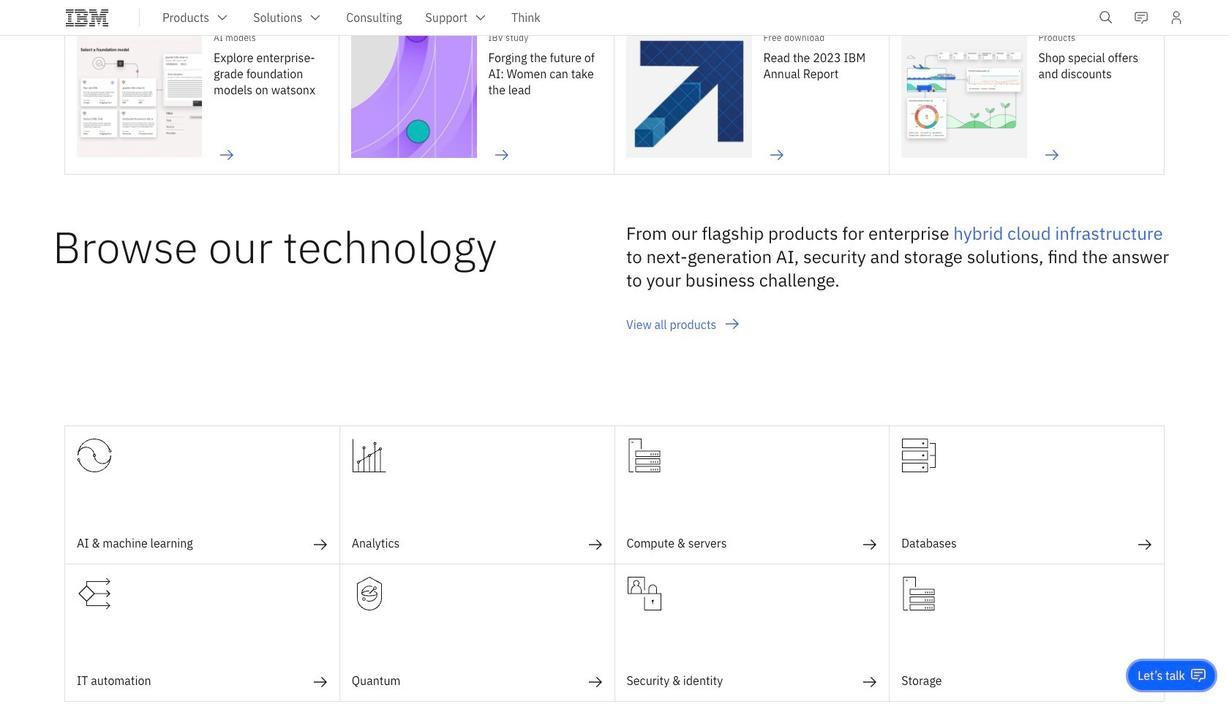 Task type: vqa. For each thing, say whether or not it's contained in the screenshot.
Let's talk element
yes



Task type: describe. For each thing, give the bounding box(es) containing it.
let's talk element
[[1139, 668, 1186, 684]]



